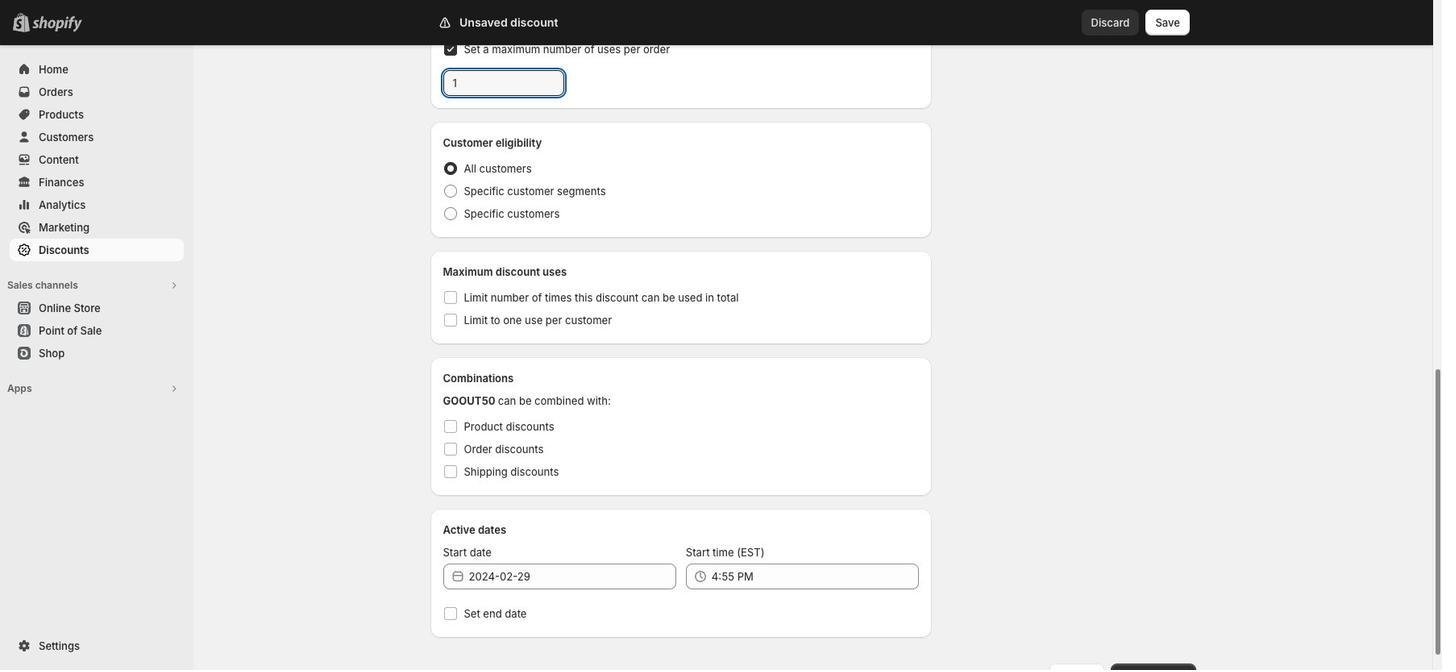 Task type: locate. For each thing, give the bounding box(es) containing it.
None text field
[[443, 70, 564, 96]]

shopify image
[[32, 16, 82, 32]]

YYYY-MM-DD text field
[[469, 564, 676, 589]]



Task type: vqa. For each thing, say whether or not it's contained in the screenshot.
new to the top
no



Task type: describe. For each thing, give the bounding box(es) containing it.
Enter time text field
[[712, 564, 919, 589]]



